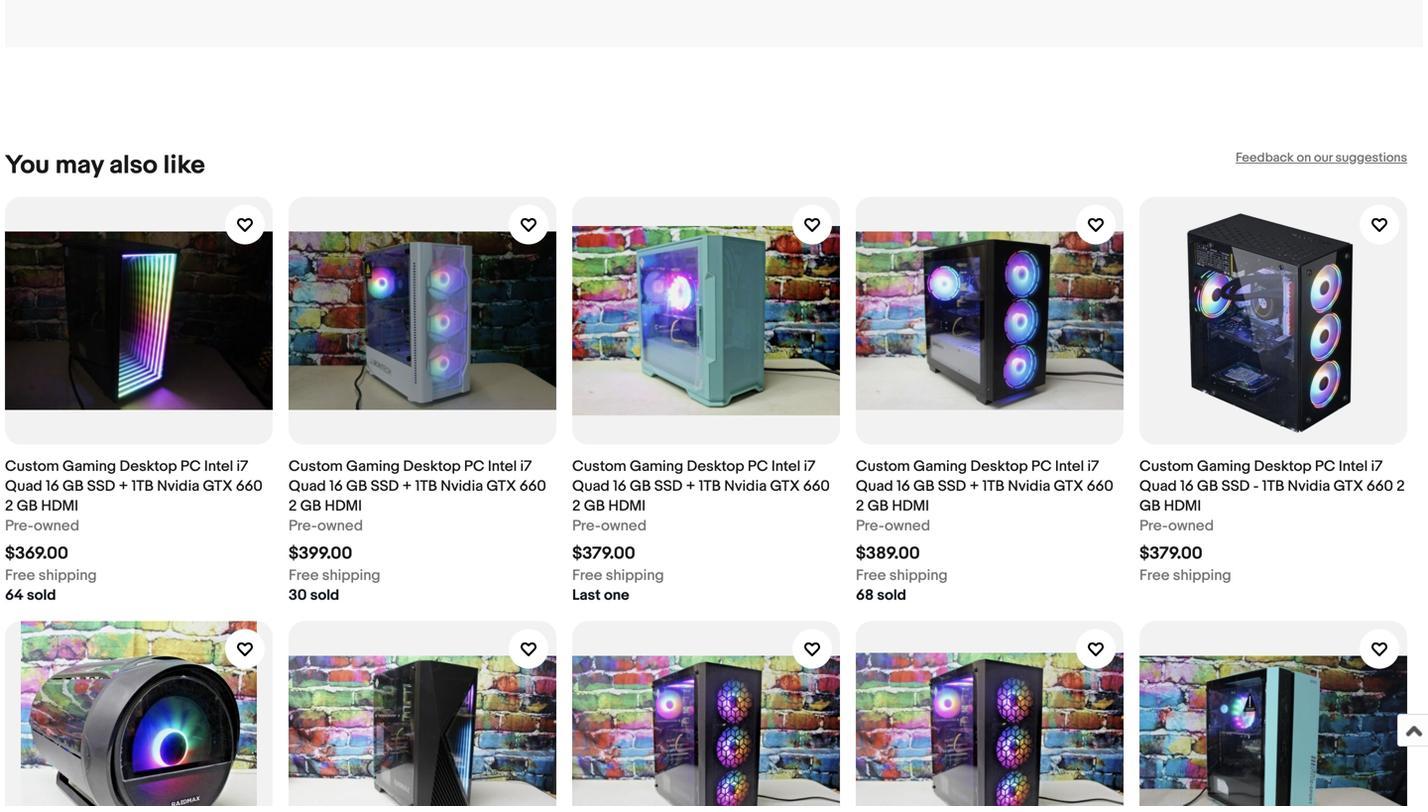 Task type: locate. For each thing, give the bounding box(es) containing it.
660 for $369.00
[[236, 478, 263, 495]]

3 custom from the left
[[572, 458, 627, 476]]

2 nvidia from the left
[[441, 478, 483, 495]]

Pre-owned text field
[[5, 516, 79, 536], [572, 516, 647, 536], [856, 516, 931, 536]]

shipping inside custom gaming desktop pc intel i7 quad 16 gb ssd + 1tb nvidia gtx 660 2 gb hdmi pre-owned $399.00 free shipping 30 sold
[[322, 567, 381, 585]]

2 gaming from the left
[[346, 458, 400, 476]]

4 i7 from the left
[[1088, 458, 1100, 476]]

desktop inside custom gaming desktop pc intel i7 quad 16 gb ssd + 1tb nvidia gtx 660 2 gb hdmi pre-owned $399.00 free shipping 30 sold
[[403, 458, 461, 476]]

pre- for $399.00
[[289, 517, 318, 535]]

+ for $369.00
[[119, 478, 128, 495]]

3 shipping from the left
[[606, 567, 664, 585]]

gaming for $379.00
[[630, 458, 684, 476]]

shipping for $369.00
[[38, 567, 97, 585]]

free inside custom gaming desktop pc intel i7 quad 16 gb ssd + 1tb nvidia gtx 660 2 gb hdmi pre-owned $399.00 free shipping 30 sold
[[289, 567, 319, 585]]

sold right "64"
[[27, 587, 56, 605]]

5 660 from the left
[[1367, 478, 1394, 495]]

quad inside custom gaming desktop pc intel i7 quad 16 gb ssd + 1tb nvidia gtx 660 2 gb hdmi pre-owned $389.00 free shipping 68 sold
[[856, 478, 894, 495]]

owned inside custom gaming desktop pc intel i7 quad 16 gb ssd + 1tb nvidia gtx 660 2 gb hdmi pre-owned $369.00 free shipping 64 sold
[[34, 517, 79, 535]]

2
[[1397, 478, 1406, 495], [5, 497, 13, 515], [289, 497, 297, 515], [572, 497, 581, 515], [856, 497, 865, 515]]

hdmi inside custom gaming desktop pc intel i7 quad 16 gb ssd + 1tb nvidia gtx 660 2 gb hdmi pre-owned $379.00 free shipping last one
[[609, 497, 646, 515]]

16 inside custom gaming desktop pc intel i7 quad 16 gb ssd + 1tb nvidia gtx 660 2 gb hdmi pre-owned $399.00 free shipping 30 sold
[[329, 478, 343, 495]]

intel inside custom gaming desktop pc intel i7 quad 16 gb ssd + 1tb nvidia gtx 660 2 gb hdmi pre-owned $379.00 free shipping last one
[[772, 458, 801, 476]]

5 1tb from the left
[[1263, 478, 1285, 495]]

4 gaming from the left
[[914, 458, 967, 476]]

$379.00
[[572, 544, 636, 564], [1140, 544, 1203, 564]]

-
[[1254, 478, 1259, 495]]

shipping
[[38, 567, 97, 585], [322, 567, 381, 585], [606, 567, 664, 585], [890, 567, 948, 585], [1173, 567, 1232, 585]]

gaming inside custom gaming desktop pc intel i7 quad 16 gb ssd + 1tb nvidia gtx 660 2 gb hdmi pre-owned $379.00 free shipping last one
[[630, 458, 684, 476]]

$379.00 for custom gaming desktop pc intel i7 quad 16 gb ssd + 1tb nvidia gtx 660 2 gb hdmi pre-owned $379.00 free shipping last one
[[572, 544, 636, 564]]

1tb for $389.00
[[983, 478, 1005, 495]]

4 gtx from the left
[[1054, 478, 1084, 495]]

2 quad from the left
[[289, 478, 326, 495]]

1 horizontal spatial sold
[[310, 587, 339, 605]]

pre-owned text field up '$369.00'
[[5, 516, 79, 536]]

5 intel from the left
[[1339, 458, 1368, 476]]

+ for $389.00
[[970, 478, 980, 495]]

16 inside custom gaming desktop pc intel i7 quad 16 gb ssd + 1tb nvidia gtx 660 2 gb hdmi pre-owned $369.00 free shipping 64 sold
[[46, 478, 59, 495]]

3 660 from the left
[[804, 478, 830, 495]]

desktop inside custom gaming desktop pc intel i7 quad 16 gb ssd + 1tb nvidia gtx 660 2 gb hdmi pre-owned $379.00 free shipping last one
[[687, 458, 745, 476]]

nvidia
[[157, 478, 200, 495], [441, 478, 483, 495], [725, 478, 767, 495], [1008, 478, 1051, 495], [1288, 478, 1331, 495]]

Pre-owned text field
[[289, 516, 363, 536], [1140, 516, 1214, 536]]

3 desktop from the left
[[687, 458, 745, 476]]

3 gaming from the left
[[630, 458, 684, 476]]

$399.00 text field
[[289, 544, 352, 564]]

1 + from the left
[[119, 478, 128, 495]]

2 16 from the left
[[329, 478, 343, 495]]

ssd inside custom gaming desktop pc intel i7 quad 16 gb ssd + 1tb nvidia gtx 660 2 gb hdmi pre-owned $369.00 free shipping 64 sold
[[87, 478, 115, 495]]

4 660 from the left
[[1087, 478, 1114, 495]]

nvidia inside custom gaming desktop pc intel i7 quad 16 gb ssd + 1tb nvidia gtx 660 2 gb hdmi pre-owned $399.00 free shipping 30 sold
[[441, 478, 483, 495]]

2 hdmi from the left
[[325, 497, 362, 515]]

quad for $369.00
[[5, 478, 42, 495]]

nvidia for $379.00
[[725, 478, 767, 495]]

2 1tb from the left
[[415, 478, 437, 495]]

free for $389.00
[[856, 567, 886, 585]]

5 free shipping text field from the left
[[1140, 566, 1232, 586]]

shipping for $379.00
[[606, 567, 664, 585]]

free inside custom gaming desktop pc intel i7 quad 16 gb ssd + 1tb nvidia gtx 660 2 gb hdmi pre-owned $379.00 free shipping last one
[[572, 567, 603, 585]]

ssd
[[87, 478, 115, 495], [371, 478, 399, 495], [655, 478, 683, 495], [938, 478, 967, 495], [1222, 478, 1250, 495]]

gaming for $389.00
[[914, 458, 967, 476]]

1 660 from the left
[[236, 478, 263, 495]]

1 shipping from the left
[[38, 567, 97, 585]]

1 nvidia from the left
[[157, 478, 200, 495]]

3 intel from the left
[[772, 458, 801, 476]]

2 660 from the left
[[520, 478, 546, 495]]

gtx inside custom gaming desktop pc intel i7 quad 16 gb ssd + 1tb nvidia gtx 660 2 gb hdmi pre-owned $389.00 free shipping 68 sold
[[1054, 478, 1084, 495]]

5 gtx from the left
[[1334, 478, 1364, 495]]

our
[[1315, 150, 1333, 166]]

quad inside custom gaming desktop pc intel i7 quad 16 gb ssd + 1tb nvidia gtx 660 2 gb hdmi pre-owned $399.00 free shipping 30 sold
[[289, 478, 326, 495]]

custom inside custom gaming desktop pc intel i7 quad 16 gb ssd + 1tb nvidia gtx 660 2 gb hdmi pre-owned $379.00 free shipping last one
[[572, 458, 627, 476]]

3 free from the left
[[572, 567, 603, 585]]

2 for $389.00
[[856, 497, 865, 515]]

2 pc from the left
[[464, 458, 485, 476]]

custom for $389.00
[[856, 458, 910, 476]]

2 for $399.00
[[289, 497, 297, 515]]

1 pc from the left
[[180, 458, 201, 476]]

5 pc from the left
[[1316, 458, 1336, 476]]

660 for $389.00
[[1087, 478, 1114, 495]]

0 horizontal spatial pre-owned text field
[[289, 516, 363, 536]]

2 ssd from the left
[[371, 478, 399, 495]]

1 $379.00 from the left
[[572, 544, 636, 564]]

1tb inside custom gaming desktop pc intel i7 quad 16 gb ssd + 1tb nvidia gtx 660 2 gb hdmi pre-owned $369.00 free shipping 64 sold
[[132, 478, 154, 495]]

i7 inside custom gaming desktop pc intel i7 quad 16 gb ssd + 1tb nvidia gtx 660 2 gb hdmi pre-owned $369.00 free shipping 64 sold
[[237, 458, 248, 476]]

2 inside custom gaming desktop pc intel i7 quad 16 gb ssd + 1tb nvidia gtx 660 2 gb hdmi pre-owned $379.00 free shipping last one
[[572, 497, 581, 515]]

2 sold from the left
[[310, 587, 339, 605]]

free inside custom gaming desktop pc intel i7 quad 16 gb ssd + 1tb nvidia gtx 660 2 gb hdmi pre-owned $369.00 free shipping 64 sold
[[5, 567, 35, 585]]

1 horizontal spatial $379.00
[[1140, 544, 1203, 564]]

2 intel from the left
[[488, 458, 517, 476]]

quad inside custom gaming desktop pc intel i7 quad 16 gb ssd + 1tb nvidia gtx 660 2 gb hdmi pre-owned $369.00 free shipping 64 sold
[[5, 478, 42, 495]]

pc
[[180, 458, 201, 476], [464, 458, 485, 476], [748, 458, 768, 476], [1032, 458, 1052, 476], [1316, 458, 1336, 476]]

owned
[[34, 517, 79, 535], [317, 517, 363, 535], [601, 517, 647, 535], [885, 517, 931, 535], [1169, 517, 1214, 535]]

1tb
[[132, 478, 154, 495], [415, 478, 437, 495], [699, 478, 721, 495], [983, 478, 1005, 495], [1263, 478, 1285, 495]]

intel for $379.00
[[772, 458, 801, 476]]

$399.00
[[289, 544, 352, 564]]

sold for $399.00
[[310, 587, 339, 605]]

0 horizontal spatial $379.00 text field
[[572, 544, 636, 564]]

gaming
[[63, 458, 116, 476], [346, 458, 400, 476], [630, 458, 684, 476], [914, 458, 967, 476], [1198, 458, 1251, 476]]

1 pre-owned text field from the left
[[5, 516, 79, 536]]

quad
[[5, 478, 42, 495], [289, 478, 326, 495], [572, 478, 610, 495], [856, 478, 894, 495], [1140, 478, 1177, 495]]

2 pre-owned text field from the left
[[572, 516, 647, 536]]

sold for $369.00
[[27, 587, 56, 605]]

shipping for $399.00
[[322, 567, 381, 585]]

pre- inside custom gaming desktop pc intel i7 quad 16 gb ssd + 1tb nvidia gtx 660 2 gb hdmi pre-owned $369.00 free shipping 64 sold
[[5, 517, 34, 535]]

nvidia inside custom gaming desktop pc intel i7 quad 16 gb ssd + 1tb nvidia gtx 660 2 gb hdmi pre-owned $389.00 free shipping 68 sold
[[1008, 478, 1051, 495]]

1 sold from the left
[[27, 587, 56, 605]]

shipping inside custom gaming desktop pc intel i7 quad 16 gb ssd + 1tb nvidia gtx 660 2 gb hdmi pre-owned $389.00 free shipping 68 sold
[[890, 567, 948, 585]]

4 pc from the left
[[1032, 458, 1052, 476]]

0 horizontal spatial pre-owned text field
[[5, 516, 79, 536]]

pre-owned text field up $389.00
[[856, 516, 931, 536]]

30
[[289, 587, 307, 605]]

intel inside custom gaming desktop pc intel i7 quad 16 gb ssd + 1tb nvidia gtx 660 2 gb hdmi pre-owned $369.00 free shipping 64 sold
[[204, 458, 233, 476]]

2 inside custom gaming desktop pc intel i7 quad 16 gb ssd + 1tb nvidia gtx 660 2 gb hdmi pre-owned $399.00 free shipping 30 sold
[[289, 497, 297, 515]]

$379.00 inside custom gaming desktop pc intel i7 quad 16 gb ssd - 1tb nvidia gtx 660 2 gb hdmi pre-owned $379.00 free shipping
[[1140, 544, 1203, 564]]

custom
[[5, 458, 59, 476], [289, 458, 343, 476], [572, 458, 627, 476], [856, 458, 910, 476], [1140, 458, 1194, 476]]

5 gaming from the left
[[1198, 458, 1251, 476]]

2 shipping from the left
[[322, 567, 381, 585]]

one
[[604, 587, 630, 605]]

hdmi inside custom gaming desktop pc intel i7 quad 16 gb ssd + 1tb nvidia gtx 660 2 gb hdmi pre-owned $389.00 free shipping 68 sold
[[892, 497, 930, 515]]

3 free shipping text field from the left
[[572, 566, 664, 586]]

4 free from the left
[[856, 567, 886, 585]]

Free shipping text field
[[5, 566, 97, 586], [289, 566, 381, 586], [572, 566, 664, 586], [856, 566, 948, 586], [1140, 566, 1232, 586]]

660 inside custom gaming desktop pc intel i7 quad 16 gb ssd + 1tb nvidia gtx 660 2 gb hdmi pre-owned $369.00 free shipping 64 sold
[[236, 478, 263, 495]]

free for $369.00
[[5, 567, 35, 585]]

hdmi
[[41, 497, 78, 515], [325, 497, 362, 515], [609, 497, 646, 515], [892, 497, 930, 515], [1164, 497, 1202, 515]]

4 + from the left
[[970, 478, 980, 495]]

4 shipping from the left
[[890, 567, 948, 585]]

intel inside custom gaming desktop pc intel i7 quad 16 gb ssd + 1tb nvidia gtx 660 2 gb hdmi pre-owned $389.00 free shipping 68 sold
[[1055, 458, 1085, 476]]

gaming inside custom gaming desktop pc intel i7 quad 16 gb ssd + 1tb nvidia gtx 660 2 gb hdmi pre-owned $399.00 free shipping 30 sold
[[346, 458, 400, 476]]

1 free from the left
[[5, 567, 35, 585]]

free inside custom gaming desktop pc intel i7 quad 16 gb ssd - 1tb nvidia gtx 660 2 gb hdmi pre-owned $379.00 free shipping
[[1140, 567, 1170, 585]]

nvidia for $399.00
[[441, 478, 483, 495]]

1 pre- from the left
[[5, 517, 34, 535]]

1 i7 from the left
[[237, 458, 248, 476]]

ssd inside custom gaming desktop pc intel i7 quad 16 gb ssd + 1tb nvidia gtx 660 2 gb hdmi pre-owned $399.00 free shipping 30 sold
[[371, 478, 399, 495]]

4 owned from the left
[[885, 517, 931, 535]]

ssd for $369.00
[[87, 478, 115, 495]]

owned for $369.00
[[34, 517, 79, 535]]

5 desktop from the left
[[1255, 458, 1312, 476]]

2 $379.00 from the left
[[1140, 544, 1203, 564]]

hdmi for $389.00
[[892, 497, 930, 515]]

2 for $369.00
[[5, 497, 13, 515]]

4 free shipping text field from the left
[[856, 566, 948, 586]]

2 inside custom gaming desktop pc intel i7 quad 16 gb ssd + 1tb nvidia gtx 660 2 gb hdmi pre-owned $369.00 free shipping 64 sold
[[5, 497, 13, 515]]

owned inside custom gaming desktop pc intel i7 quad 16 gb ssd + 1tb nvidia gtx 660 2 gb hdmi pre-owned $379.00 free shipping last one
[[601, 517, 647, 535]]

sold right '30'
[[310, 587, 339, 605]]

quad for $389.00
[[856, 478, 894, 495]]

pc for $399.00
[[464, 458, 485, 476]]

owned inside custom gaming desktop pc intel i7 quad 16 gb ssd + 1tb nvidia gtx 660 2 gb hdmi pre-owned $389.00 free shipping 68 sold
[[885, 517, 931, 535]]

16
[[46, 478, 59, 495], [329, 478, 343, 495], [613, 478, 627, 495], [897, 478, 910, 495], [1181, 478, 1194, 495]]

1 owned from the left
[[34, 517, 79, 535]]

5 hdmi from the left
[[1164, 497, 1202, 515]]

3 1tb from the left
[[699, 478, 721, 495]]

2 free from the left
[[289, 567, 319, 585]]

sold
[[27, 587, 56, 605], [310, 587, 339, 605], [877, 587, 907, 605]]

1tb inside custom gaming desktop pc intel i7 quad 16 gb ssd + 1tb nvidia gtx 660 2 gb hdmi pre-owned $379.00 free shipping last one
[[699, 478, 721, 495]]

desktop for $379.00
[[687, 458, 745, 476]]

i7 inside custom gaming desktop pc intel i7 quad 16 gb ssd - 1tb nvidia gtx 660 2 gb hdmi pre-owned $379.00 free shipping
[[1372, 458, 1383, 476]]

ssd inside custom gaming desktop pc intel i7 quad 16 gb ssd + 1tb nvidia gtx 660 2 gb hdmi pre-owned $389.00 free shipping 68 sold
[[938, 478, 967, 495]]

feedback
[[1236, 150, 1294, 166]]

pre- inside custom gaming desktop pc intel i7 quad 16 gb ssd + 1tb nvidia gtx 660 2 gb hdmi pre-owned $379.00 free shipping last one
[[572, 517, 601, 535]]

desktop inside custom gaming desktop pc intel i7 quad 16 gb ssd - 1tb nvidia gtx 660 2 gb hdmi pre-owned $379.00 free shipping
[[1255, 458, 1312, 476]]

5 nvidia from the left
[[1288, 478, 1331, 495]]

$369.00
[[5, 544, 68, 564]]

4 1tb from the left
[[983, 478, 1005, 495]]

free for $379.00
[[572, 567, 603, 585]]

pc inside custom gaming desktop pc intel i7 quad 16 gb ssd + 1tb nvidia gtx 660 2 gb hdmi pre-owned $399.00 free shipping 30 sold
[[464, 458, 485, 476]]

4 nvidia from the left
[[1008, 478, 1051, 495]]

quad inside custom gaming desktop pc intel i7 quad 16 gb ssd + 1tb nvidia gtx 660 2 gb hdmi pre-owned $379.00 free shipping last one
[[572, 478, 610, 495]]

hdmi for $369.00
[[41, 497, 78, 515]]

1 horizontal spatial $379.00 text field
[[1140, 544, 1203, 564]]

660
[[236, 478, 263, 495], [520, 478, 546, 495], [804, 478, 830, 495], [1087, 478, 1114, 495], [1367, 478, 1394, 495]]

$379.00 inside custom gaming desktop pc intel i7 quad 16 gb ssd + 1tb nvidia gtx 660 2 gb hdmi pre-owned $379.00 free shipping last one
[[572, 544, 636, 564]]

list
[[5, 181, 1424, 807]]

4 custom from the left
[[856, 458, 910, 476]]

1 custom from the left
[[5, 458, 59, 476]]

gtx inside custom gaming desktop pc intel i7 quad 16 gb ssd + 1tb nvidia gtx 660 2 gb hdmi pre-owned $399.00 free shipping 30 sold
[[487, 478, 516, 495]]

hdmi inside custom gaming desktop pc intel i7 quad 16 gb ssd + 1tb nvidia gtx 660 2 gb hdmi pre-owned $399.00 free shipping 30 sold
[[325, 497, 362, 515]]

gaming inside custom gaming desktop pc intel i7 quad 16 gb ssd + 1tb nvidia gtx 660 2 gb hdmi pre-owned $389.00 free shipping 68 sold
[[914, 458, 967, 476]]

3 nvidia from the left
[[725, 478, 767, 495]]

4 desktop from the left
[[971, 458, 1028, 476]]

desktop
[[120, 458, 177, 476], [403, 458, 461, 476], [687, 458, 745, 476], [971, 458, 1028, 476], [1255, 458, 1312, 476]]

hdmi inside custom gaming desktop pc intel i7 quad 16 gb ssd + 1tb nvidia gtx 660 2 gb hdmi pre-owned $369.00 free shipping 64 sold
[[41, 497, 78, 515]]

16 for $379.00
[[613, 478, 627, 495]]

2 horizontal spatial sold
[[877, 587, 907, 605]]

1 hdmi from the left
[[41, 497, 78, 515]]

i7 for $399.00
[[520, 458, 532, 476]]

+ inside custom gaming desktop pc intel i7 quad 16 gb ssd + 1tb nvidia gtx 660 2 gb hdmi pre-owned $379.00 free shipping last one
[[686, 478, 696, 495]]

gtx inside custom gaming desktop pc intel i7 quad 16 gb ssd - 1tb nvidia gtx 660 2 gb hdmi pre-owned $379.00 free shipping
[[1334, 478, 1364, 495]]

free inside custom gaming desktop pc intel i7 quad 16 gb ssd + 1tb nvidia gtx 660 2 gb hdmi pre-owned $389.00 free shipping 68 sold
[[856, 567, 886, 585]]

660 inside custom gaming desktop pc intel i7 quad 16 gb ssd - 1tb nvidia gtx 660 2 gb hdmi pre-owned $379.00 free shipping
[[1367, 478, 1394, 495]]

custom gaming desktop pc intel i7 quad 16 gb ssd + 1tb nvidia gtx 660 2 gb hdmi pre-owned $399.00 free shipping 30 sold
[[289, 458, 546, 605]]

custom gaming desktop pc intel i7 quad 16 gb ssd - 1tb nvidia gtx 660 2 gb hdmi pre-owned $379.00 free shipping
[[1140, 458, 1406, 585]]

quad inside custom gaming desktop pc intel i7 quad 16 gb ssd - 1tb nvidia gtx 660 2 gb hdmi pre-owned $379.00 free shipping
[[1140, 478, 1177, 495]]

0 horizontal spatial $379.00
[[572, 544, 636, 564]]

pre- inside custom gaming desktop pc intel i7 quad 16 gb ssd + 1tb nvidia gtx 660 2 gb hdmi pre-owned $399.00 free shipping 30 sold
[[289, 517, 318, 535]]

4 hdmi from the left
[[892, 497, 930, 515]]

ssd inside custom gaming desktop pc intel i7 quad 16 gb ssd + 1tb nvidia gtx 660 2 gb hdmi pre-owned $379.00 free shipping last one
[[655, 478, 683, 495]]

3 16 from the left
[[613, 478, 627, 495]]

owned inside custom gaming desktop pc intel i7 quad 16 gb ssd + 1tb nvidia gtx 660 2 gb hdmi pre-owned $399.00 free shipping 30 sold
[[317, 517, 363, 535]]

pre-owned text field for $379.00
[[572, 516, 647, 536]]

i7 inside custom gaming desktop pc intel i7 quad 16 gb ssd + 1tb nvidia gtx 660 2 gb hdmi pre-owned $379.00 free shipping last one
[[804, 458, 816, 476]]

68
[[856, 587, 874, 605]]

1 free shipping text field from the left
[[5, 566, 97, 586]]

+ for $399.00
[[402, 478, 412, 495]]

3 pre-owned text field from the left
[[856, 516, 931, 536]]

1 ssd from the left
[[87, 478, 115, 495]]

free shipping text field for $379.00
[[572, 566, 664, 586]]

gaming inside custom gaming desktop pc intel i7 quad 16 gb ssd + 1tb nvidia gtx 660 2 gb hdmi pre-owned $369.00 free shipping 64 sold
[[63, 458, 116, 476]]

i7 inside custom gaming desktop pc intel i7 quad 16 gb ssd + 1tb nvidia gtx 660 2 gb hdmi pre-owned $389.00 free shipping 68 sold
[[1088, 458, 1100, 476]]

+
[[119, 478, 128, 495], [402, 478, 412, 495], [686, 478, 696, 495], [970, 478, 980, 495]]

2 horizontal spatial pre-owned text field
[[856, 516, 931, 536]]

custom inside custom gaming desktop pc intel i7 quad 16 gb ssd + 1tb nvidia gtx 660 2 gb hdmi pre-owned $389.00 free shipping 68 sold
[[856, 458, 910, 476]]

nvidia inside custom gaming desktop pc intel i7 quad 16 gb ssd + 1tb nvidia gtx 660 2 gb hdmi pre-owned $369.00 free shipping 64 sold
[[157, 478, 200, 495]]

pre-owned text field for $389.00
[[856, 516, 931, 536]]

custom inside custom gaming desktop pc intel i7 quad 16 gb ssd + 1tb nvidia gtx 660 2 gb hdmi pre-owned $369.00 free shipping 64 sold
[[5, 458, 59, 476]]

4 quad from the left
[[856, 478, 894, 495]]

1 16 from the left
[[46, 478, 59, 495]]

pc for $369.00
[[180, 458, 201, 476]]

$389.00
[[856, 544, 920, 564]]

+ inside custom gaming desktop pc intel i7 quad 16 gb ssd + 1tb nvidia gtx 660 2 gb hdmi pre-owned $389.00 free shipping 68 sold
[[970, 478, 980, 495]]

1 $379.00 text field from the left
[[572, 544, 636, 564]]

5 custom from the left
[[1140, 458, 1194, 476]]

3 hdmi from the left
[[609, 497, 646, 515]]

0 horizontal spatial sold
[[27, 587, 56, 605]]

pre- inside custom gaming desktop pc intel i7 quad 16 gb ssd + 1tb nvidia gtx 660 2 gb hdmi pre-owned $389.00 free shipping 68 sold
[[856, 517, 885, 535]]

i7 for $369.00
[[237, 458, 248, 476]]

pre-owned text field up one on the bottom of page
[[572, 516, 647, 536]]

3 ssd from the left
[[655, 478, 683, 495]]

1tb inside custom gaming desktop pc intel i7 quad 16 gb ssd + 1tb nvidia gtx 660 2 gb hdmi pre-owned $389.00 free shipping 68 sold
[[983, 478, 1005, 495]]

nvidia for $389.00
[[1008, 478, 1051, 495]]

2 i7 from the left
[[520, 458, 532, 476]]

gtx
[[203, 478, 233, 495], [487, 478, 516, 495], [770, 478, 800, 495], [1054, 478, 1084, 495], [1334, 478, 1364, 495]]

sold inside custom gaming desktop pc intel i7 quad 16 gb ssd + 1tb nvidia gtx 660 2 gb hdmi pre-owned $369.00 free shipping 64 sold
[[27, 587, 56, 605]]

sold inside custom gaming desktop pc intel i7 quad 16 gb ssd + 1tb nvidia gtx 660 2 gb hdmi pre-owned $399.00 free shipping 30 sold
[[310, 587, 339, 605]]

5 shipping from the left
[[1173, 567, 1232, 585]]

3 + from the left
[[686, 478, 696, 495]]

1 gtx from the left
[[203, 478, 233, 495]]

660 inside custom gaming desktop pc intel i7 quad 16 gb ssd + 1tb nvidia gtx 660 2 gb hdmi pre-owned $399.00 free shipping 30 sold
[[520, 478, 546, 495]]

gb
[[63, 478, 84, 495], [346, 478, 367, 495], [630, 478, 651, 495], [914, 478, 935, 495], [1198, 478, 1219, 495], [17, 497, 38, 515], [300, 497, 322, 515], [584, 497, 605, 515], [868, 497, 889, 515], [1140, 497, 1161, 515]]

custom for $369.00
[[5, 458, 59, 476]]

16 inside custom gaming desktop pc intel i7 quad 16 gb ssd + 1tb nvidia gtx 660 2 gb hdmi pre-owned $389.00 free shipping 68 sold
[[897, 478, 910, 495]]

3 quad from the left
[[572, 478, 610, 495]]

1 horizontal spatial pre-owned text field
[[1140, 516, 1214, 536]]

+ inside custom gaming desktop pc intel i7 quad 16 gb ssd + 1tb nvidia gtx 660 2 gb hdmi pre-owned $369.00 free shipping 64 sold
[[119, 478, 128, 495]]

4 pre- from the left
[[856, 517, 885, 535]]

intel inside custom gaming desktop pc intel i7 quad 16 gb ssd + 1tb nvidia gtx 660 2 gb hdmi pre-owned $399.00 free shipping 30 sold
[[488, 458, 517, 476]]

free
[[5, 567, 35, 585], [289, 567, 319, 585], [572, 567, 603, 585], [856, 567, 886, 585], [1140, 567, 1170, 585]]

pre-
[[5, 517, 34, 535], [289, 517, 318, 535], [572, 517, 601, 535], [856, 517, 885, 535], [1140, 517, 1169, 535]]

5 owned from the left
[[1169, 517, 1214, 535]]

1tb inside custom gaming desktop pc intel i7 quad 16 gb ssd + 1tb nvidia gtx 660 2 gb hdmi pre-owned $399.00 free shipping 30 sold
[[415, 478, 437, 495]]

1 quad from the left
[[5, 478, 42, 495]]

gtx inside custom gaming desktop pc intel i7 quad 16 gb ssd + 1tb nvidia gtx 660 2 gb hdmi pre-owned $379.00 free shipping last one
[[770, 478, 800, 495]]

3 sold from the left
[[877, 587, 907, 605]]

pc inside custom gaming desktop pc intel i7 quad 16 gb ssd + 1tb nvidia gtx 660 2 gb hdmi pre-owned $369.00 free shipping 64 sold
[[180, 458, 201, 476]]

sold inside custom gaming desktop pc intel i7 quad 16 gb ssd + 1tb nvidia gtx 660 2 gb hdmi pre-owned $389.00 free shipping 68 sold
[[877, 587, 907, 605]]

may
[[55, 150, 104, 181]]

$379.00 text field for custom gaming desktop pc intel i7 quad 16 gb ssd - 1tb nvidia gtx 660 2 gb hdmi
[[1140, 544, 1203, 564]]

pc inside custom gaming desktop pc intel i7 quad 16 gb ssd + 1tb nvidia gtx 660 2 gb hdmi pre-owned $389.00 free shipping 68 sold
[[1032, 458, 1052, 476]]

4 intel from the left
[[1055, 458, 1085, 476]]

i7 inside custom gaming desktop pc intel i7 quad 16 gb ssd + 1tb nvidia gtx 660 2 gb hdmi pre-owned $399.00 free shipping 30 sold
[[520, 458, 532, 476]]

ssd for $399.00
[[371, 478, 399, 495]]

5 pre- from the left
[[1140, 517, 1169, 535]]

ssd for $379.00
[[655, 478, 683, 495]]

5 ssd from the left
[[1222, 478, 1250, 495]]

owned for $379.00
[[601, 517, 647, 535]]

2 inside custom gaming desktop pc intel i7 quad 16 gb ssd + 1tb nvidia gtx 660 2 gb hdmi pre-owned $389.00 free shipping 68 sold
[[856, 497, 865, 515]]

Last one text field
[[572, 586, 630, 606]]

hdmi for $379.00
[[609, 497, 646, 515]]

free shipping text field for $399.00
[[289, 566, 381, 586]]

shipping inside custom gaming desktop pc intel i7 quad 16 gb ssd + 1tb nvidia gtx 660 2 gb hdmi pre-owned $379.00 free shipping last one
[[606, 567, 664, 585]]

intel
[[204, 458, 233, 476], [488, 458, 517, 476], [772, 458, 801, 476], [1055, 458, 1085, 476], [1339, 458, 1368, 476]]

gtx for $379.00
[[770, 478, 800, 495]]

1 gaming from the left
[[63, 458, 116, 476]]

3 pc from the left
[[748, 458, 768, 476]]

sold right 68
[[877, 587, 907, 605]]

desktop inside custom gaming desktop pc intel i7 quad 16 gb ssd + 1tb nvidia gtx 660 2 gb hdmi pre-owned $389.00 free shipping 68 sold
[[971, 458, 1028, 476]]

3 i7 from the left
[[804, 458, 816, 476]]

16 for $389.00
[[897, 478, 910, 495]]

5 quad from the left
[[1140, 478, 1177, 495]]

2 owned from the left
[[317, 517, 363, 535]]

16 inside custom gaming desktop pc intel i7 quad 16 gb ssd + 1tb nvidia gtx 660 2 gb hdmi pre-owned $379.00 free shipping last one
[[613, 478, 627, 495]]

3 owned from the left
[[601, 517, 647, 535]]

64
[[5, 587, 24, 605]]

pc inside custom gaming desktop pc intel i7 quad 16 gb ssd + 1tb nvidia gtx 660 2 gb hdmi pre-owned $379.00 free shipping last one
[[748, 458, 768, 476]]

free shipping text field for $389.00
[[856, 566, 948, 586]]

64 sold text field
[[5, 586, 56, 606]]

pre- inside custom gaming desktop pc intel i7 quad 16 gb ssd - 1tb nvidia gtx 660 2 gb hdmi pre-owned $379.00 free shipping
[[1140, 517, 1169, 535]]

1 intel from the left
[[204, 458, 233, 476]]

+ for $379.00
[[686, 478, 696, 495]]

2 desktop from the left
[[403, 458, 461, 476]]

nvidia inside custom gaming desktop pc intel i7 quad 16 gb ssd - 1tb nvidia gtx 660 2 gb hdmi pre-owned $379.00 free shipping
[[1288, 478, 1331, 495]]

$379.00 text field
[[572, 544, 636, 564], [1140, 544, 1203, 564]]

desktop for $369.00
[[120, 458, 177, 476]]

4 ssd from the left
[[938, 478, 967, 495]]

2 custom from the left
[[289, 458, 343, 476]]

i7
[[237, 458, 248, 476], [520, 458, 532, 476], [804, 458, 816, 476], [1088, 458, 1100, 476], [1372, 458, 1383, 476]]

3 pre- from the left
[[572, 517, 601, 535]]

5 free from the left
[[1140, 567, 1170, 585]]

pc for $379.00
[[748, 458, 768, 476]]

2 pre-owned text field from the left
[[1140, 516, 1214, 536]]

+ inside custom gaming desktop pc intel i7 quad 16 gb ssd + 1tb nvidia gtx 660 2 gb hdmi pre-owned $399.00 free shipping 30 sold
[[402, 478, 412, 495]]

shipping inside custom gaming desktop pc intel i7 quad 16 gb ssd + 1tb nvidia gtx 660 2 gb hdmi pre-owned $369.00 free shipping 64 sold
[[38, 567, 97, 585]]

intel for $399.00
[[488, 458, 517, 476]]

custom inside custom gaming desktop pc intel i7 quad 16 gb ssd + 1tb nvidia gtx 660 2 gb hdmi pre-owned $399.00 free shipping 30 sold
[[289, 458, 343, 476]]

1 horizontal spatial pre-owned text field
[[572, 516, 647, 536]]

nvidia inside custom gaming desktop pc intel i7 quad 16 gb ssd + 1tb nvidia gtx 660 2 gb hdmi pre-owned $379.00 free shipping last one
[[725, 478, 767, 495]]

5 i7 from the left
[[1372, 458, 1383, 476]]



Task type: describe. For each thing, give the bounding box(es) containing it.
68 sold text field
[[856, 586, 907, 606]]

owned inside custom gaming desktop pc intel i7 quad 16 gb ssd - 1tb nvidia gtx 660 2 gb hdmi pre-owned $379.00 free shipping
[[1169, 517, 1214, 535]]

$379.00 text field for custom gaming desktop pc intel i7 quad 16 gb ssd + 1tb nvidia gtx 660 2 gb hdmi
[[572, 544, 636, 564]]

free shipping text field for $369.00
[[5, 566, 97, 586]]

suggestions
[[1336, 150, 1408, 166]]

desktop for $389.00
[[971, 458, 1028, 476]]

1tb for $369.00
[[132, 478, 154, 495]]

gaming for $399.00
[[346, 458, 400, 476]]

gaming for $369.00
[[63, 458, 116, 476]]

30 sold text field
[[289, 586, 339, 606]]

intel inside custom gaming desktop pc intel i7 quad 16 gb ssd - 1tb nvidia gtx 660 2 gb hdmi pre-owned $379.00 free shipping
[[1339, 458, 1368, 476]]

2 inside custom gaming desktop pc intel i7 quad 16 gb ssd - 1tb nvidia gtx 660 2 gb hdmi pre-owned $379.00 free shipping
[[1397, 478, 1406, 495]]

desktop for $399.00
[[403, 458, 461, 476]]

last
[[572, 587, 601, 605]]

pre-owned text field for $369.00
[[5, 516, 79, 536]]

pre-owned text field for $399.00
[[289, 516, 363, 536]]

gtx for $369.00
[[203, 478, 233, 495]]

owned for $389.00
[[885, 517, 931, 535]]

ssd for $389.00
[[938, 478, 967, 495]]

intel for $389.00
[[1055, 458, 1085, 476]]

pre- for $369.00
[[5, 517, 34, 535]]

intel for $369.00
[[204, 458, 233, 476]]

feedback on our suggestions link
[[1236, 150, 1408, 166]]

pc for $389.00
[[1032, 458, 1052, 476]]

$379.00 for custom gaming desktop pc intel i7 quad 16 gb ssd - 1tb nvidia gtx 660 2 gb hdmi pre-owned $379.00 free shipping
[[1140, 544, 1203, 564]]

custom gaming desktop pc intel i7 quad 16 gb ssd + 1tb nvidia gtx 660 2 gb hdmi pre-owned $369.00 free shipping 64 sold
[[5, 458, 263, 605]]

custom gaming desktop pc intel i7 quad 16 gb ssd + 1tb nvidia gtx 660 2 gb hdmi pre-owned $379.00 free shipping last one
[[572, 458, 830, 605]]

1tb for $399.00
[[415, 478, 437, 495]]

quad for $379.00
[[572, 478, 610, 495]]

hdmi inside custom gaming desktop pc intel i7 quad 16 gb ssd - 1tb nvidia gtx 660 2 gb hdmi pre-owned $379.00 free shipping
[[1164, 497, 1202, 515]]

sold for $389.00
[[877, 587, 907, 605]]

you
[[5, 150, 50, 181]]

custom for $399.00
[[289, 458, 343, 476]]

i7 for $379.00
[[804, 458, 816, 476]]

i7 for $389.00
[[1088, 458, 1100, 476]]

16 for $399.00
[[329, 478, 343, 495]]

pre- for $379.00
[[572, 517, 601, 535]]

660 for $379.00
[[804, 478, 830, 495]]

$369.00 text field
[[5, 544, 68, 564]]

gtx for $389.00
[[1054, 478, 1084, 495]]

you may also like
[[5, 150, 205, 181]]

owned for $399.00
[[317, 517, 363, 535]]

1tb for $379.00
[[699, 478, 721, 495]]

on
[[1297, 150, 1312, 166]]

pre- for $389.00
[[856, 517, 885, 535]]

nvidia for $369.00
[[157, 478, 200, 495]]

hdmi for $399.00
[[325, 497, 362, 515]]

quad for $399.00
[[289, 478, 326, 495]]

pre-owned text field for $379.00
[[1140, 516, 1214, 536]]

shipping for $389.00
[[890, 567, 948, 585]]

feedback on our suggestions
[[1236, 150, 1408, 166]]

shipping inside custom gaming desktop pc intel i7 quad 16 gb ssd - 1tb nvidia gtx 660 2 gb hdmi pre-owned $379.00 free shipping
[[1173, 567, 1232, 585]]

like
[[163, 150, 205, 181]]

list containing $369.00
[[5, 181, 1424, 807]]

also
[[109, 150, 158, 181]]

custom inside custom gaming desktop pc intel i7 quad 16 gb ssd - 1tb nvidia gtx 660 2 gb hdmi pre-owned $379.00 free shipping
[[1140, 458, 1194, 476]]

16 inside custom gaming desktop pc intel i7 quad 16 gb ssd - 1tb nvidia gtx 660 2 gb hdmi pre-owned $379.00 free shipping
[[1181, 478, 1194, 495]]

1tb inside custom gaming desktop pc intel i7 quad 16 gb ssd - 1tb nvidia gtx 660 2 gb hdmi pre-owned $379.00 free shipping
[[1263, 478, 1285, 495]]

free for $399.00
[[289, 567, 319, 585]]

custom for $379.00
[[572, 458, 627, 476]]

custom gaming desktop pc intel i7 quad 16 gb ssd + 1tb nvidia gtx 660 2 gb hdmi pre-owned $389.00 free shipping 68 sold
[[856, 458, 1114, 605]]

pc inside custom gaming desktop pc intel i7 quad 16 gb ssd - 1tb nvidia gtx 660 2 gb hdmi pre-owned $379.00 free shipping
[[1316, 458, 1336, 476]]

2 for $379.00
[[572, 497, 581, 515]]

gaming inside custom gaming desktop pc intel i7 quad 16 gb ssd - 1tb nvidia gtx 660 2 gb hdmi pre-owned $379.00 free shipping
[[1198, 458, 1251, 476]]

660 for $399.00
[[520, 478, 546, 495]]

$389.00 text field
[[856, 544, 920, 564]]

16 for $369.00
[[46, 478, 59, 495]]

gtx for $399.00
[[487, 478, 516, 495]]

ssd inside custom gaming desktop pc intel i7 quad 16 gb ssd - 1tb nvidia gtx 660 2 gb hdmi pre-owned $379.00 free shipping
[[1222, 478, 1250, 495]]



Task type: vqa. For each thing, say whether or not it's contained in the screenshot.


